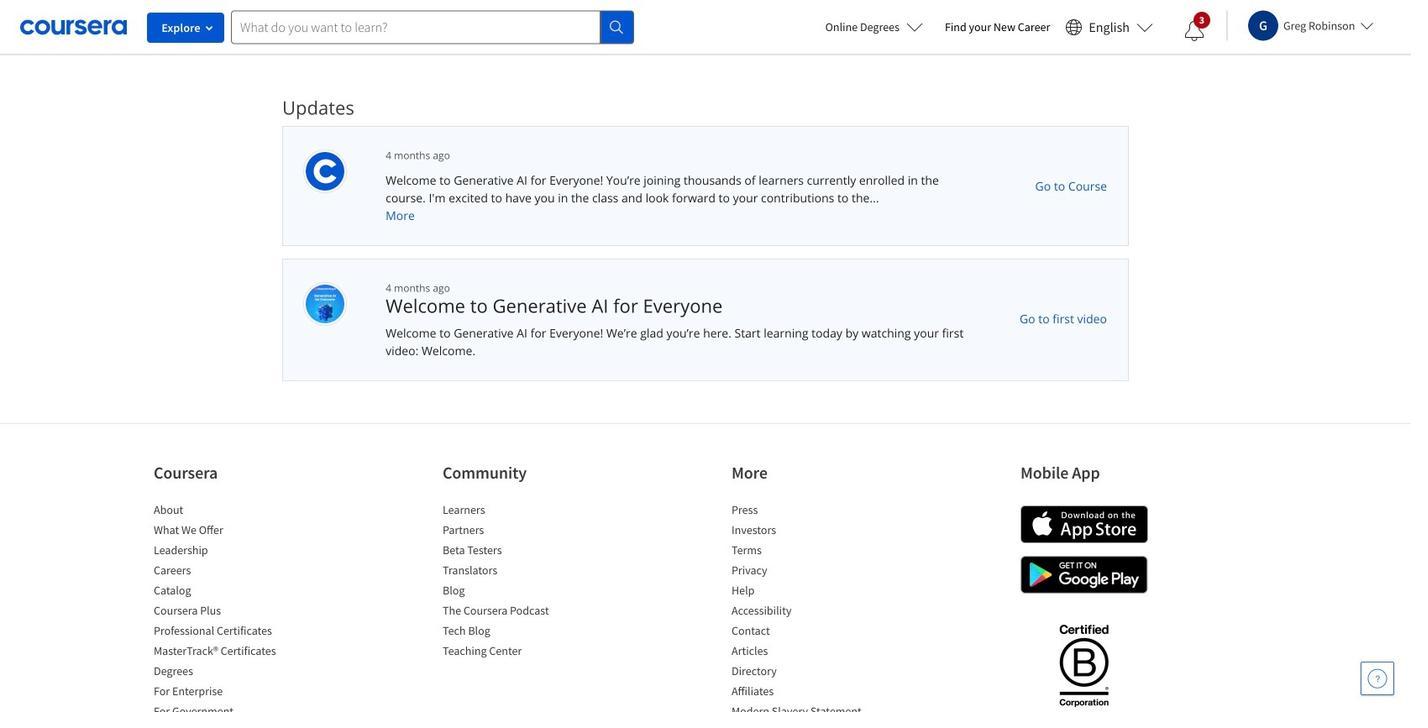 Task type: describe. For each thing, give the bounding box(es) containing it.
3 list from the left
[[732, 502, 875, 712]]

logo of certified b corporation image
[[1050, 615, 1119, 712]]

2 list from the left
[[443, 502, 586, 663]]



Task type: locate. For each thing, give the bounding box(es) containing it.
0 horizontal spatial list
[[154, 502, 297, 712]]

2 horizontal spatial list
[[732, 502, 875, 712]]

get it on google play image
[[1021, 556, 1148, 594]]

What do you want to learn? text field
[[231, 11, 601, 44]]

1 horizontal spatial list
[[443, 502, 586, 663]]

list
[[154, 502, 297, 712], [443, 502, 586, 663], [732, 502, 875, 712]]

list item
[[154, 502, 297, 522], [443, 502, 586, 522], [732, 502, 875, 522], [154, 522, 297, 542], [443, 522, 586, 542], [732, 522, 875, 542], [154, 542, 297, 562], [443, 542, 586, 562], [732, 542, 875, 562], [154, 562, 297, 582], [443, 562, 586, 582], [732, 562, 875, 582], [154, 582, 297, 602], [443, 582, 586, 602], [732, 582, 875, 602], [154, 602, 297, 623], [443, 602, 586, 623], [732, 602, 875, 623], [154, 623, 297, 643], [443, 623, 586, 643], [732, 623, 875, 643], [154, 643, 297, 663], [443, 643, 586, 663], [732, 643, 875, 663], [154, 663, 297, 683], [732, 663, 875, 683], [154, 683, 297, 703], [732, 683, 875, 703], [154, 703, 297, 712], [732, 703, 875, 712]]

None search field
[[231, 11, 634, 44]]

coursera image
[[20, 14, 127, 41]]

download on the app store image
[[1021, 506, 1148, 544]]

1 list from the left
[[154, 502, 297, 712]]

help center image
[[1368, 669, 1388, 689]]



Task type: vqa. For each thing, say whether or not it's contained in the screenshot.
643,465
no



